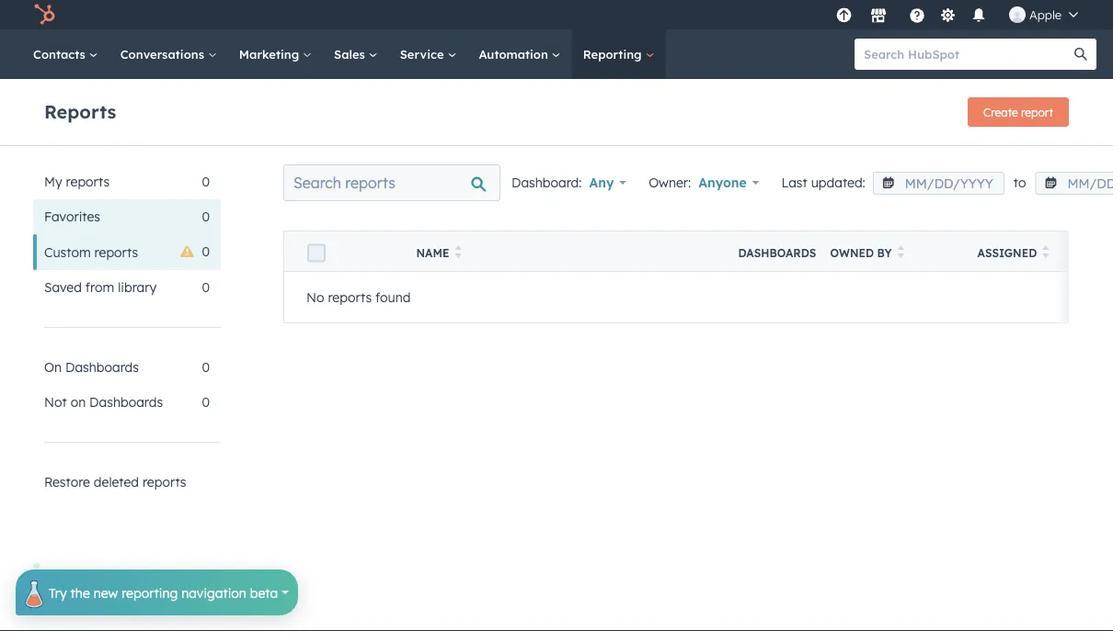 Task type: vqa. For each thing, say whether or not it's contained in the screenshot.
cookie corresponding to only
no



Task type: locate. For each thing, give the bounding box(es) containing it.
owned by button
[[808, 231, 955, 272]]

0
[[202, 174, 210, 190], [202, 209, 210, 225], [202, 244, 210, 260], [202, 280, 210, 296], [202, 360, 210, 376], [202, 395, 210, 411]]

0 for not on dashboards
[[202, 395, 210, 411]]

any button
[[589, 170, 627, 196]]

on
[[70, 395, 86, 411]]

0 horizontal spatial press to sort. image
[[455, 246, 462, 259]]

anyone button
[[698, 170, 759, 196]]

automation
[[479, 46, 552, 62]]

2 horizontal spatial press to sort. element
[[1042, 246, 1049, 261]]

2 0 from the top
[[202, 209, 210, 225]]

reports
[[66, 174, 110, 190], [94, 244, 138, 260], [328, 290, 372, 306], [142, 475, 186, 491]]

restore
[[44, 475, 90, 491]]

2 press to sort. image from the left
[[898, 246, 904, 259]]

press to sort. image right by
[[898, 246, 904, 259]]

the
[[70, 585, 90, 601]]

updated:
[[811, 175, 865, 191]]

press to sort. element right name
[[455, 246, 462, 261]]

1 horizontal spatial mm/dd/yyyy text field
[[1035, 172, 1113, 195]]

press to sort. element right by
[[898, 246, 904, 261]]

0 for on dashboards
[[202, 360, 210, 376]]

marketing
[[239, 46, 303, 62]]

1 press to sort. element from the left
[[455, 246, 462, 261]]

press to sort. element right assigned
[[1042, 246, 1049, 261]]

apple
[[1029, 7, 1062, 22]]

mm/dd/yyyy text field right to
[[1035, 172, 1113, 195]]

4 0 from the top
[[202, 280, 210, 296]]

restore deleted reports button
[[33, 465, 221, 500]]

press to sort. element for name
[[455, 246, 462, 261]]

create
[[984, 105, 1018, 119]]

assigned button
[[955, 231, 1103, 272]]

sales
[[334, 46, 369, 62]]

0 horizontal spatial mm/dd/yyyy text field
[[873, 172, 1004, 195]]

press to sort. image
[[455, 246, 462, 259], [898, 246, 904, 259]]

name
[[416, 247, 449, 260]]

reports right no
[[328, 290, 372, 306]]

1 vertical spatial dashboards
[[65, 360, 139, 376]]

reports right my
[[66, 174, 110, 190]]

Search reports search field
[[283, 165, 500, 201]]

0 for favorites
[[202, 209, 210, 225]]

press to sort. image inside name button
[[455, 246, 462, 259]]

reporting link
[[572, 29, 666, 79]]

restore deleted reports
[[44, 475, 186, 491]]

1 horizontal spatial press to sort. image
[[898, 246, 904, 259]]

create report
[[984, 105, 1053, 119]]

service link
[[389, 29, 468, 79]]

try the new reporting navigation beta button
[[16, 563, 298, 616]]

1 0 from the top
[[202, 174, 210, 190]]

settings image
[[940, 8, 956, 24]]

dashboards down last
[[738, 247, 816, 260]]

reports up 'saved from library'
[[94, 244, 138, 260]]

owned
[[830, 247, 874, 260]]

conversations link
[[109, 29, 228, 79]]

press to sort. image for name
[[455, 246, 462, 259]]

contacts
[[33, 46, 89, 62]]

press to sort. element
[[455, 246, 462, 261], [898, 246, 904, 261], [1042, 246, 1049, 261]]

dashboards up "not on dashboards"
[[65, 360, 139, 376]]

marketing link
[[228, 29, 323, 79]]

3 0 from the top
[[202, 244, 210, 260]]

to
[[1014, 175, 1026, 191]]

press to sort. element inside 'owned by' "button"
[[898, 246, 904, 261]]

MM/DD/YYYY text field
[[873, 172, 1004, 195], [1035, 172, 1113, 195]]

reports for my
[[66, 174, 110, 190]]

press to sort. image
[[1042, 246, 1049, 259]]

0 horizontal spatial press to sort. element
[[455, 246, 462, 261]]

anyone
[[698, 175, 747, 191]]

press to sort. image inside 'owned by' "button"
[[898, 246, 904, 259]]

new
[[94, 585, 118, 601]]

reports right deleted
[[142, 475, 186, 491]]

last
[[782, 175, 807, 191]]

any
[[589, 175, 614, 191]]

automation link
[[468, 29, 572, 79]]

mm/dd/yyyy text field left to
[[873, 172, 1004, 195]]

press to sort. element inside name button
[[455, 246, 462, 261]]

1 press to sort. image from the left
[[455, 246, 462, 259]]

search button
[[1065, 39, 1097, 70]]

dashboards
[[738, 247, 816, 260], [65, 360, 139, 376], [89, 395, 163, 411]]

apple menu
[[831, 0, 1091, 29]]

6 0 from the top
[[202, 395, 210, 411]]

5 0 from the top
[[202, 360, 210, 376]]

assigned
[[977, 247, 1037, 260]]

no reports found
[[306, 290, 411, 306]]

owner:
[[649, 175, 691, 191]]

press to sort. element inside assigned button
[[1042, 246, 1049, 261]]

reports inside the restore deleted reports button
[[142, 475, 186, 491]]

1 horizontal spatial press to sort. element
[[898, 246, 904, 261]]

press to sort. image right name
[[455, 246, 462, 259]]

library
[[118, 280, 157, 296]]

2 press to sort. element from the left
[[898, 246, 904, 261]]

3 press to sort. element from the left
[[1042, 246, 1049, 261]]

2 vertical spatial dashboards
[[89, 395, 163, 411]]

dashboard:
[[511, 175, 582, 191]]

dashboards right on at the bottom left of page
[[89, 395, 163, 411]]

sales link
[[323, 29, 389, 79]]



Task type: describe. For each thing, give the bounding box(es) containing it.
name button
[[394, 231, 716, 272]]

search image
[[1074, 48, 1087, 61]]

contacts link
[[22, 29, 109, 79]]

deleted
[[94, 475, 139, 491]]

0 for saved from library
[[202, 280, 210, 296]]

last updated:
[[782, 175, 865, 191]]

custom reports
[[44, 244, 138, 260]]

owned by
[[830, 247, 892, 260]]

reports
[[44, 100, 116, 123]]

press to sort. element for assigned
[[1042, 246, 1049, 261]]

reporting
[[122, 585, 178, 601]]

reports for custom
[[94, 244, 138, 260]]

from
[[85, 280, 114, 296]]

0 for my reports
[[202, 174, 210, 190]]

conversations
[[120, 46, 208, 62]]

try
[[49, 585, 67, 601]]

reporting
[[583, 46, 645, 62]]

no
[[306, 290, 324, 306]]

hubspot image
[[33, 4, 55, 26]]

marketplaces button
[[859, 0, 898, 29]]

favorites
[[44, 209, 100, 225]]

1 mm/dd/yyyy text field from the left
[[873, 172, 1004, 195]]

help button
[[902, 0, 933, 29]]

report
[[1021, 105, 1053, 119]]

press to sort. element for owned by
[[898, 246, 904, 261]]

apple button
[[998, 0, 1089, 29]]

beta
[[250, 585, 278, 601]]

not
[[44, 395, 67, 411]]

saved
[[44, 280, 82, 296]]

notifications button
[[963, 0, 994, 29]]

my
[[44, 174, 62, 190]]

notifications image
[[971, 8, 987, 25]]

2 mm/dd/yyyy text field from the left
[[1035, 172, 1113, 195]]

create report link
[[968, 98, 1069, 127]]

0 vertical spatial dashboards
[[738, 247, 816, 260]]

upgrade link
[[833, 5, 856, 24]]

my reports
[[44, 174, 110, 190]]

custom
[[44, 244, 91, 260]]

upgrade image
[[836, 8, 852, 24]]

settings link
[[936, 5, 959, 24]]

reports banner
[[44, 92, 1069, 127]]

help image
[[909, 8, 925, 25]]

press to sort. image for owned by
[[898, 246, 904, 259]]

not on dashboards
[[44, 395, 163, 411]]

hubspot link
[[22, 4, 69, 26]]

navigation
[[181, 585, 246, 601]]

on dashboards
[[44, 360, 139, 376]]

marketplaces image
[[870, 8, 887, 25]]

saved from library
[[44, 280, 157, 296]]

try the new reporting navigation beta
[[49, 585, 278, 601]]

apple lee image
[[1009, 6, 1026, 23]]

Search HubSpot search field
[[855, 39, 1080, 70]]

found
[[375, 290, 411, 306]]

by
[[877, 247, 892, 260]]

on
[[44, 360, 62, 376]]

reports for no
[[328, 290, 372, 306]]

service
[[400, 46, 447, 62]]



